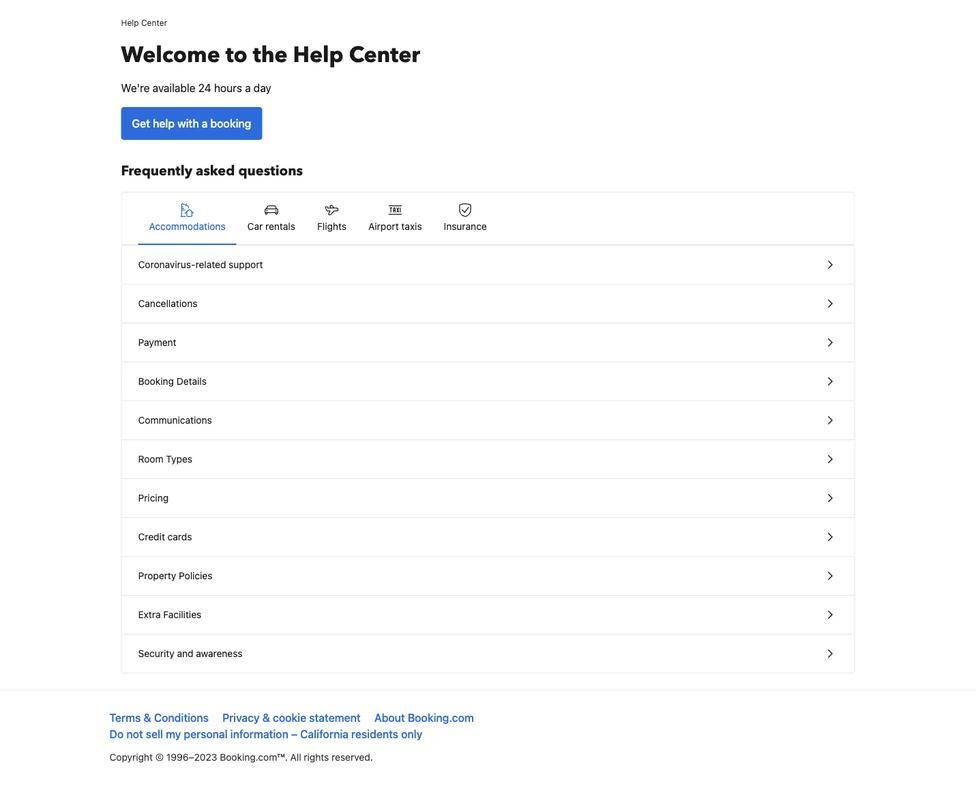 Task type: locate. For each thing, give the bounding box(es) containing it.
security and awareness button
[[122, 635, 855, 673]]

welcome to the help center
[[121, 40, 420, 70]]

airport taxis button
[[358, 192, 433, 244]]

security and awareness
[[138, 648, 243, 659]]

residents
[[352, 728, 399, 741]]

pricing
[[138, 492, 169, 504]]

extra facilities button
[[122, 596, 855, 635]]

1 horizontal spatial help
[[293, 40, 344, 70]]

coronavirus-
[[138, 259, 196, 270]]

coronavirus-related support button
[[122, 246, 855, 285]]

information
[[231, 728, 289, 741]]

0 vertical spatial center
[[141, 18, 167, 27]]

airport
[[369, 221, 399, 232]]

help up welcome at left top
[[121, 18, 139, 27]]

extra
[[138, 609, 161, 620]]

do not sell my personal information – california residents only link
[[110, 728, 423, 741]]

booking.com™.
[[220, 752, 288, 763]]

0 horizontal spatial &
[[144, 712, 151, 725]]

flights button
[[306, 192, 358, 244]]

a right with
[[202, 117, 208, 130]]

payment button
[[122, 324, 855, 362]]

rentals
[[266, 221, 296, 232]]

credit cards button
[[122, 518, 855, 557]]

1 vertical spatial a
[[202, 117, 208, 130]]

facilities
[[163, 609, 202, 620]]

tab list
[[122, 192, 855, 246]]

privacy & cookie statement link
[[223, 712, 361, 725]]

help
[[121, 18, 139, 27], [293, 40, 344, 70]]

cancellations
[[138, 298, 198, 309]]

1 & from the left
[[144, 712, 151, 725]]

& up do not sell my personal information – california residents only link
[[263, 712, 270, 725]]

center
[[141, 18, 167, 27], [349, 40, 420, 70]]

policies
[[179, 570, 213, 582]]

booking
[[138, 376, 174, 387]]

about
[[375, 712, 405, 725]]

& up sell
[[144, 712, 151, 725]]

car rentals button
[[237, 192, 306, 244]]

support
[[229, 259, 263, 270]]

&
[[144, 712, 151, 725], [263, 712, 270, 725]]

1 horizontal spatial a
[[245, 82, 251, 95]]

tab list containing accommodations
[[122, 192, 855, 246]]

cookie
[[273, 712, 307, 725]]

about booking.com link
[[375, 712, 474, 725]]

property
[[138, 570, 176, 582]]

my
[[166, 728, 181, 741]]

extra facilities
[[138, 609, 202, 620]]

day
[[254, 82, 272, 95]]

communications button
[[122, 401, 855, 440]]

booking.com
[[408, 712, 474, 725]]

booking
[[211, 117, 251, 130]]

0 vertical spatial a
[[245, 82, 251, 95]]

copyright
[[110, 752, 153, 763]]

types
[[166, 454, 193, 465]]

frequently
[[121, 162, 193, 181]]

1 horizontal spatial &
[[263, 712, 270, 725]]

payment
[[138, 337, 176, 348]]

we're available 24 hours a day
[[121, 82, 272, 95]]

1 vertical spatial center
[[349, 40, 420, 70]]

coronavirus-related support
[[138, 259, 263, 270]]

1 horizontal spatial center
[[349, 40, 420, 70]]

about booking.com do not sell my personal information – california residents only
[[110, 712, 474, 741]]

a left day
[[245, 82, 251, 95]]

reserved.
[[332, 752, 373, 763]]

credit cards
[[138, 531, 192, 543]]

privacy & cookie statement
[[223, 712, 361, 725]]

accommodations button
[[138, 192, 237, 244]]

sell
[[146, 728, 163, 741]]

terms & conditions link
[[110, 712, 209, 725]]

2 & from the left
[[263, 712, 270, 725]]

privacy
[[223, 712, 260, 725]]

booking details button
[[122, 362, 855, 401]]

help
[[153, 117, 175, 130]]

credit
[[138, 531, 165, 543]]

airport taxis
[[369, 221, 422, 232]]

help right the
[[293, 40, 344, 70]]

insurance button
[[433, 192, 498, 244]]

details
[[177, 376, 207, 387]]

a
[[245, 82, 251, 95], [202, 117, 208, 130]]

property policies
[[138, 570, 213, 582]]

0 horizontal spatial center
[[141, 18, 167, 27]]

copyright © 1996–2023 booking.com™. all rights reserved.
[[110, 752, 373, 763]]

0 vertical spatial help
[[121, 18, 139, 27]]

0 horizontal spatial a
[[202, 117, 208, 130]]

terms & conditions
[[110, 712, 209, 725]]

& for privacy
[[263, 712, 270, 725]]



Task type: vqa. For each thing, say whether or not it's contained in the screenshot.
CAR RENTALS
yes



Task type: describe. For each thing, give the bounding box(es) containing it.
booking details
[[138, 376, 207, 387]]

0 horizontal spatial help
[[121, 18, 139, 27]]

frequently asked questions
[[121, 162, 303, 181]]

the
[[253, 40, 288, 70]]

we're
[[121, 82, 150, 95]]

welcome
[[121, 40, 220, 70]]

personal
[[184, 728, 228, 741]]

accommodations
[[149, 221, 226, 232]]

statement
[[309, 712, 361, 725]]

pricing button
[[122, 479, 855, 518]]

a inside button
[[202, 117, 208, 130]]

awareness
[[196, 648, 243, 659]]

24
[[198, 82, 211, 95]]

hours
[[214, 82, 242, 95]]

car rentals
[[248, 221, 296, 232]]

taxis
[[402, 221, 422, 232]]

get
[[132, 117, 150, 130]]

insurance
[[444, 221, 487, 232]]

cancellations button
[[122, 285, 855, 324]]

flights
[[317, 221, 347, 232]]

all
[[290, 752, 301, 763]]

car
[[248, 221, 263, 232]]

property policies button
[[122, 557, 855, 596]]

rights
[[304, 752, 329, 763]]

help center
[[121, 18, 167, 27]]

not
[[126, 728, 143, 741]]

with
[[178, 117, 199, 130]]

do
[[110, 728, 124, 741]]

related
[[196, 259, 226, 270]]

room types
[[138, 454, 193, 465]]

california
[[300, 728, 349, 741]]

©
[[155, 752, 164, 763]]

asked
[[196, 162, 235, 181]]

1 vertical spatial help
[[293, 40, 344, 70]]

get help with a booking
[[132, 117, 251, 130]]

and
[[177, 648, 194, 659]]

questions
[[239, 162, 303, 181]]

communications
[[138, 415, 212, 426]]

cards
[[168, 531, 192, 543]]

to
[[226, 40, 248, 70]]

only
[[401, 728, 423, 741]]

room
[[138, 454, 164, 465]]

1996–2023
[[166, 752, 217, 763]]

available
[[153, 82, 196, 95]]

–
[[291, 728, 298, 741]]

room types button
[[122, 440, 855, 479]]

security
[[138, 648, 175, 659]]

get help with a booking button
[[121, 107, 262, 140]]

conditions
[[154, 712, 209, 725]]

& for terms
[[144, 712, 151, 725]]

terms
[[110, 712, 141, 725]]



